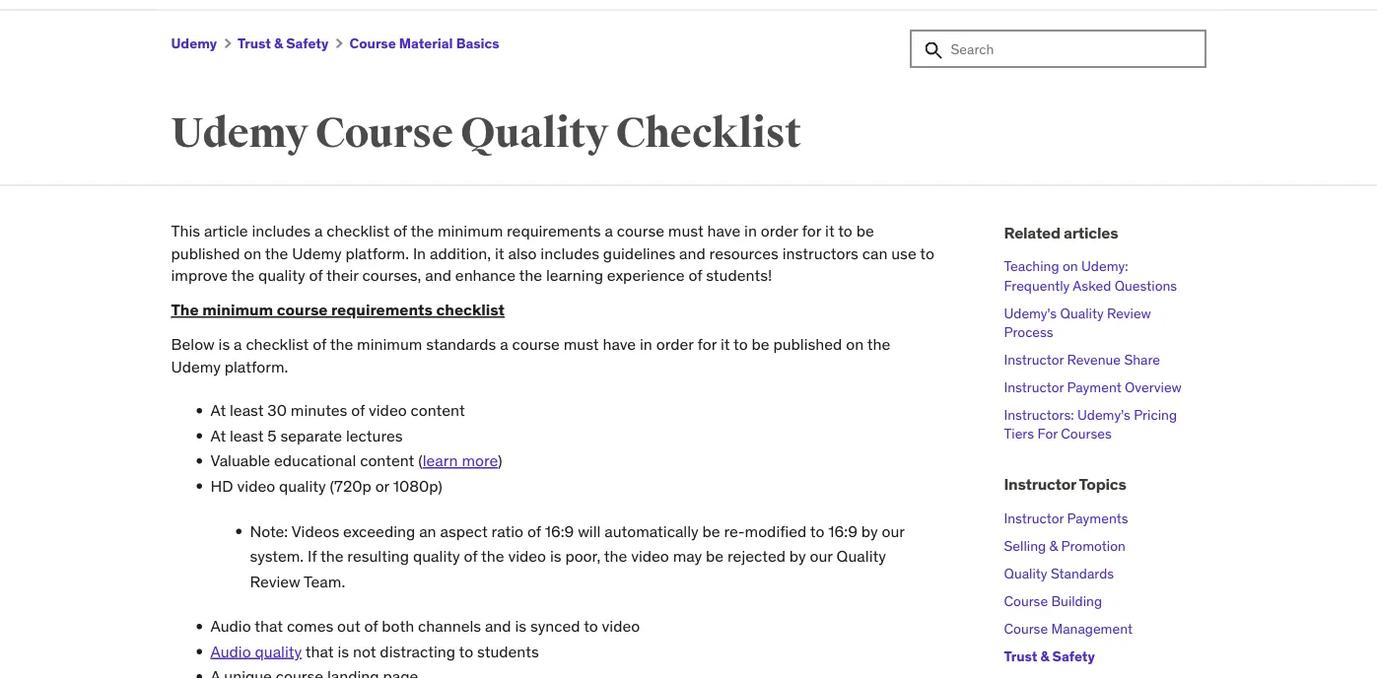Task type: describe. For each thing, give the bounding box(es) containing it.
2 16:9 from the left
[[829, 521, 858, 541]]

udemy's quality review process link
[[1004, 304, 1152, 341]]

promotion
[[1062, 537, 1126, 555]]

video inside the audio that comes out of both channels and is synced to video audio quality that is not distracting to students
[[602, 616, 640, 637]]

pricing
[[1134, 406, 1178, 424]]

0 horizontal spatial trust & safety link
[[238, 34, 329, 52]]

exceeding
[[343, 521, 415, 541]]

teaching on udemy: frequently asked questions link
[[1004, 257, 1178, 295]]

ratio
[[492, 521, 524, 541]]

trust inside the instructor payments selling & promotion quality standards course building course management trust & safety
[[1004, 648, 1038, 666]]

for inside this article includes a checklist of the minimum requirements a course must have in order for it to be published on the udemy platform. in addition, it also includes guidelines and resources instructors can use to improve the quality of their courses, and enhance the learning experience of students!
[[802, 221, 822, 241]]

improve
[[171, 265, 228, 285]]

aspect
[[440, 521, 488, 541]]

is up students
[[515, 616, 527, 637]]

share
[[1125, 351, 1161, 368]]

0 horizontal spatial by
[[790, 546, 806, 566]]

0 vertical spatial it
[[825, 221, 835, 241]]

0 vertical spatial that
[[255, 616, 283, 637]]

separate
[[281, 426, 342, 446]]

not
[[353, 642, 376, 662]]

material
[[399, 34, 453, 52]]

payment
[[1068, 378, 1122, 396]]

students
[[477, 642, 539, 662]]

quality standards link
[[1004, 565, 1114, 583]]

order inside this article includes a checklist of the minimum requirements a course must have in order for it to be published on the udemy platform. in addition, it also includes guidelines and resources instructors can use to improve the quality of their courses, and enhance the learning experience of students!
[[761, 221, 799, 241]]

tiers
[[1004, 425, 1035, 443]]

instructor topics
[[1004, 475, 1127, 495]]

udemy left the 'trust & safety'
[[171, 34, 217, 52]]

minimum inside this article includes a checklist of the minimum requirements a course must have in order for it to be published on the udemy platform. in addition, it also includes guidelines and resources instructors can use to improve the quality of their courses, and enhance the learning experience of students!
[[438, 221, 503, 241]]

will
[[578, 521, 601, 541]]

1 vertical spatial requirements
[[331, 300, 433, 320]]

the down also
[[519, 265, 543, 285]]

5
[[268, 426, 277, 446]]

standards
[[426, 334, 496, 355]]

courses,
[[362, 265, 422, 285]]

udemy up article
[[171, 108, 308, 159]]

related articles
[[1004, 222, 1119, 243]]

at least 30 minutes of video content at least 5 separate lectures valuable educational content ( learn more )
[[211, 400, 502, 471]]

resulting
[[348, 546, 409, 566]]

to right use
[[920, 243, 935, 263]]

is inside note: videos exceeding an aspect ratio of 16:9 will automatically be re-modified to 16:9 by our system. if the resulting quality of the video is poor, the video may be rejected by our quality review team.
[[550, 546, 562, 566]]

note:
[[250, 521, 288, 541]]

topics
[[1079, 475, 1127, 495]]

or
[[375, 476, 389, 496]]

in
[[413, 243, 426, 263]]

safety inside the instructor payments selling & promotion quality standards course building course management trust & safety
[[1053, 648, 1095, 666]]

1 vertical spatial and
[[425, 265, 452, 285]]

of down the aspect
[[464, 546, 478, 566]]

1 instructor from the top
[[1004, 351, 1064, 368]]

teaching
[[1004, 257, 1060, 275]]

0 horizontal spatial minimum
[[202, 300, 273, 320]]

course material basics link
[[350, 34, 500, 52]]

quality inside note: videos exceeding an aspect ratio of 16:9 will automatically be re-modified to 16:9 by our system. if the resulting quality of the video is poor, the video may be rejected by our quality review team.
[[837, 546, 886, 566]]

instructors:
[[1004, 406, 1075, 424]]

the
[[171, 300, 199, 320]]

be inside below is a checklist of the minimum standards a course must have in order for it to be published on the udemy platform.
[[752, 334, 770, 355]]

course material basics
[[350, 34, 500, 52]]

video down ratio
[[508, 546, 546, 566]]

of left the their
[[309, 265, 323, 285]]

the right the poor,
[[604, 546, 628, 566]]

checklist for a
[[327, 221, 390, 241]]

2 vertical spatial &
[[1041, 648, 1050, 666]]

this
[[171, 221, 200, 241]]

checklist inside below is a checklist of the minimum standards a course must have in order for it to be published on the udemy platform.
[[246, 334, 309, 355]]

learn more link
[[423, 451, 498, 471]]

article
[[204, 221, 248, 241]]

quality inside teaching on udemy: frequently asked questions udemy's quality review process instructor revenue share instructor payment overview instructors: udemy's pricing tiers for courses
[[1061, 304, 1104, 322]]

of inside below is a checklist of the minimum standards a course must have in order for it to be published on the udemy platform.
[[313, 334, 327, 355]]

related
[[1004, 222, 1061, 243]]

in inside this article includes a checklist of the minimum requirements a course must have in order for it to be published on the udemy platform. in addition, it also includes guidelines and resources instructors can use to improve the quality of their courses, and enhance the learning experience of students!
[[745, 221, 757, 241]]

0 vertical spatial our
[[882, 521, 905, 541]]

their
[[326, 265, 359, 285]]

modified
[[745, 521, 807, 541]]

udemy inside below is a checklist of the minimum standards a course must have in order for it to be published on the udemy platform.
[[171, 356, 221, 377]]

1 at from the top
[[211, 400, 226, 420]]

learning
[[546, 265, 603, 285]]

of left students!
[[689, 265, 702, 285]]

teaching on udemy: frequently asked questions udemy's quality review process instructor revenue share instructor payment overview instructors: udemy's pricing tiers for courses
[[1004, 257, 1182, 443]]

video down valuable
[[237, 476, 275, 496]]

the right improve on the top
[[231, 265, 254, 285]]

order inside below is a checklist of the minimum standards a course must have in order for it to be published on the udemy platform.
[[657, 334, 694, 355]]

course building link
[[1004, 593, 1103, 610]]

the right if
[[320, 546, 344, 566]]

the minimum course requirements checklist
[[171, 300, 505, 320]]

1 vertical spatial it
[[495, 243, 505, 263]]

trust & safety
[[238, 34, 329, 52]]

instructor revenue share link
[[1004, 351, 1161, 368]]

(
[[418, 451, 423, 471]]

1 horizontal spatial trust & safety link
[[1004, 648, 1095, 666]]

hd video quality (720p or 1080p)
[[211, 476, 443, 496]]

selling
[[1004, 537, 1046, 555]]

the down ratio
[[481, 546, 504, 566]]

quality inside the instructor payments selling & promotion quality standards course building course management trust & safety
[[1004, 565, 1048, 583]]

out
[[337, 616, 361, 637]]

use
[[892, 243, 917, 263]]

(720p
[[330, 476, 372, 496]]

also
[[508, 243, 537, 263]]

0 horizontal spatial trust
[[238, 34, 271, 52]]

minimum inside below is a checklist of the minimum standards a course must have in order for it to be published on the udemy platform.
[[357, 334, 422, 355]]

can
[[863, 243, 888, 263]]

3 instructor from the top
[[1004, 475, 1077, 495]]

review inside teaching on udemy: frequently asked questions udemy's quality review process instructor revenue share instructor payment overview instructors: udemy's pricing tiers for courses
[[1107, 304, 1152, 322]]

1080p)
[[393, 476, 443, 496]]

to up instructors
[[838, 221, 853, 241]]

0 horizontal spatial includes
[[252, 221, 311, 241]]

quality inside this article includes a checklist of the minimum requirements a course must have in order for it to be published on the udemy platform. in addition, it also includes guidelines and resources instructors can use to improve the quality of their courses, and enhance the learning experience of students!
[[258, 265, 305, 285]]

udemy's
[[1004, 304, 1057, 322]]

learn
[[423, 451, 458, 471]]

minutes
[[291, 400, 347, 420]]

may
[[673, 546, 702, 566]]

revenue
[[1068, 351, 1121, 368]]

have inside this article includes a checklist of the minimum requirements a course must have in order for it to be published on the udemy platform. in addition, it also includes guidelines and resources instructors can use to improve the quality of their courses, and enhance the learning experience of students!
[[708, 221, 741, 241]]

management
[[1052, 620, 1133, 638]]

must inside below is a checklist of the minimum standards a course must have in order for it to be published on the udemy platform.
[[564, 334, 599, 355]]

platform. inside below is a checklist of the minimum standards a course must have in order for it to be published on the udemy platform.
[[225, 356, 288, 377]]

published inside below is a checklist of the minimum standards a course must have in order for it to be published on the udemy platform.
[[774, 334, 843, 355]]

0 vertical spatial safety
[[286, 34, 329, 52]]

to down "channels"
[[459, 642, 474, 662]]

instructor payment overview link
[[1004, 378, 1182, 396]]

0 horizontal spatial course
[[277, 300, 328, 320]]

selling & promotion link
[[1004, 537, 1126, 555]]

team.
[[304, 571, 345, 592]]

addition,
[[430, 243, 491, 263]]

published inside this article includes a checklist of the minimum requirements a course must have in order for it to be published on the udemy platform. in addition, it also includes guidelines and resources instructors can use to improve the quality of their courses, and enhance the learning experience of students!
[[171, 243, 240, 263]]

building
[[1052, 593, 1103, 610]]

more
[[462, 451, 498, 471]]

this article includes a checklist of the minimum requirements a course must have in order for it to be published on the udemy platform. in addition, it also includes guidelines and resources instructors can use to improve the quality of their courses, and enhance the learning experience of students!
[[171, 221, 935, 285]]



Task type: locate. For each thing, give the bounding box(es) containing it.
of down the minimum course requirements checklist
[[313, 334, 327, 355]]

0 horizontal spatial checklist
[[246, 334, 309, 355]]

2 horizontal spatial checklist
[[436, 300, 505, 320]]

requirements up also
[[507, 221, 601, 241]]

0 vertical spatial trust & safety link
[[238, 34, 329, 52]]

0 horizontal spatial for
[[698, 334, 717, 355]]

quality left the their
[[258, 265, 305, 285]]

is inside below is a checklist of the minimum standards a course must have in order for it to be published on the udemy platform.
[[219, 334, 230, 355]]

for
[[1038, 425, 1058, 443]]

includes up learning
[[541, 243, 600, 263]]

trust right 'udemy' link
[[238, 34, 271, 52]]

0 vertical spatial course
[[617, 221, 665, 241]]

1 horizontal spatial checklist
[[327, 221, 390, 241]]

of
[[394, 221, 407, 241], [309, 265, 323, 285], [689, 265, 702, 285], [313, 334, 327, 355], [351, 400, 365, 420], [528, 521, 541, 541], [464, 546, 478, 566], [364, 616, 378, 637]]

have inside below is a checklist of the minimum standards a course must have in order for it to be published on the udemy platform.
[[603, 334, 636, 355]]

requirements inside this article includes a checklist of the minimum requirements a course must have in order for it to be published on the udemy platform. in addition, it also includes guidelines and resources instructors can use to improve the quality of their courses, and enhance the learning experience of students!
[[507, 221, 601, 241]]

1 vertical spatial review
[[250, 571, 300, 592]]

content up or
[[360, 451, 415, 471]]

0 vertical spatial published
[[171, 243, 240, 263]]

1 least from the top
[[230, 400, 264, 420]]

requirements down courses,
[[331, 300, 433, 320]]

it
[[825, 221, 835, 241], [495, 243, 505, 263], [721, 334, 730, 355]]

1 horizontal spatial order
[[761, 221, 799, 241]]

platform. up 30
[[225, 356, 288, 377]]

overview
[[1125, 378, 1182, 396]]

0 horizontal spatial requirements
[[331, 300, 433, 320]]

& up quality standards link
[[1050, 537, 1058, 555]]

2 vertical spatial course
[[512, 334, 560, 355]]

order up resources
[[761, 221, 799, 241]]

note: videos exceeding an aspect ratio of 16:9 will automatically be re-modified to 16:9 by our system. if the resulting quality of the video is poor, the video may be rejected by our quality review team.
[[250, 521, 905, 592]]

0 horizontal spatial published
[[171, 243, 240, 263]]

instructor
[[1004, 351, 1064, 368], [1004, 378, 1064, 396], [1004, 475, 1077, 495], [1004, 510, 1064, 527]]

0 vertical spatial order
[[761, 221, 799, 241]]

it inside below is a checklist of the minimum standards a course must have in order for it to be published on the udemy platform.
[[721, 334, 730, 355]]

to
[[838, 221, 853, 241], [920, 243, 935, 263], [734, 334, 748, 355], [811, 521, 825, 541], [584, 616, 598, 637], [459, 642, 474, 662]]

have
[[708, 221, 741, 241], [603, 334, 636, 355]]

udemy inside this article includes a checklist of the minimum requirements a course must have in order for it to be published on the udemy platform. in addition, it also includes guidelines and resources instructors can use to improve the quality of their courses, and enhance the learning experience of students!
[[292, 243, 342, 263]]

is right below at the left of page
[[219, 334, 230, 355]]

2 vertical spatial it
[[721, 334, 730, 355]]

0 vertical spatial platform.
[[346, 243, 409, 263]]

1 horizontal spatial for
[[802, 221, 822, 241]]

1 vertical spatial in
[[640, 334, 653, 355]]

payments
[[1068, 510, 1129, 527]]

0 horizontal spatial safety
[[286, 34, 329, 52]]

udemy's
[[1078, 406, 1131, 424]]

1 vertical spatial content
[[360, 451, 415, 471]]

and up experience
[[680, 243, 706, 263]]

be inside this article includes a checklist of the minimum requirements a course must have in order for it to be published on the udemy platform. in addition, it also includes guidelines and resources instructors can use to improve the quality of their courses, and enhance the learning experience of students!
[[857, 221, 874, 241]]

checklist
[[616, 108, 801, 159]]

course inside this article includes a checklist of the minimum requirements a course must have in order for it to be published on the udemy platform. in addition, it also includes guidelines and resources instructors can use to improve the quality of their courses, and enhance the learning experience of students!
[[617, 221, 665, 241]]

is left not
[[338, 642, 349, 662]]

have down experience
[[603, 334, 636, 355]]

video down automatically
[[631, 546, 669, 566]]

content up learn
[[411, 400, 465, 420]]

published down instructors
[[774, 334, 843, 355]]

1 horizontal spatial our
[[882, 521, 905, 541]]

quality down educational
[[279, 476, 326, 496]]

for up instructors
[[802, 221, 822, 241]]

a up the minimum course requirements checklist
[[314, 221, 323, 241]]

1 horizontal spatial in
[[745, 221, 757, 241]]

1 horizontal spatial have
[[708, 221, 741, 241]]

hd
[[211, 476, 233, 496]]

to down students!
[[734, 334, 748, 355]]

video inside at least 30 minutes of video content at least 5 separate lectures valuable educational content ( learn more )
[[369, 400, 407, 420]]

0 vertical spatial review
[[1107, 304, 1152, 322]]

1 vertical spatial by
[[790, 546, 806, 566]]

1 horizontal spatial published
[[774, 334, 843, 355]]

16:9
[[545, 521, 574, 541], [829, 521, 858, 541]]

0 vertical spatial least
[[230, 400, 264, 420]]

instructor up selling
[[1004, 510, 1064, 527]]

of up lectures on the left
[[351, 400, 365, 420]]

review down system.
[[250, 571, 300, 592]]

instructors: udemy's pricing tiers for courses link
[[1004, 406, 1178, 443]]

30
[[268, 400, 287, 420]]

0 vertical spatial have
[[708, 221, 741, 241]]

1 horizontal spatial that
[[305, 642, 334, 662]]

udemy
[[171, 34, 217, 52], [171, 108, 308, 159], [292, 243, 342, 263], [171, 356, 221, 377]]

0 vertical spatial &
[[274, 34, 283, 52]]

1 vertical spatial for
[[698, 334, 717, 355]]

it up instructors
[[825, 221, 835, 241]]

on
[[244, 243, 262, 263], [1063, 257, 1079, 275], [846, 334, 864, 355]]

trust & safety link right 'udemy' link
[[238, 34, 329, 52]]

1 vertical spatial &
[[1050, 537, 1058, 555]]

on inside this article includes a checklist of the minimum requirements a course must have in order for it to be published on the udemy platform. in addition, it also includes guidelines and resources instructors can use to improve the quality of their courses, and enhance the learning experience of students!
[[244, 243, 262, 263]]

quality inside note: videos exceeding an aspect ratio of 16:9 will automatically be re-modified to 16:9 by our system. if the resulting quality of the video is poor, the video may be rejected by our quality review team.
[[413, 546, 460, 566]]

quality inside the audio that comes out of both channels and is synced to video audio quality that is not distracting to students
[[255, 642, 302, 662]]

it left also
[[495, 243, 505, 263]]

platform. up courses,
[[346, 243, 409, 263]]

1 horizontal spatial must
[[668, 221, 704, 241]]

2 instructor from the top
[[1004, 378, 1064, 396]]

a
[[314, 221, 323, 241], [605, 221, 613, 241], [234, 334, 242, 355], [500, 334, 509, 355]]

1 vertical spatial have
[[603, 334, 636, 355]]

the down can
[[868, 334, 891, 355]]

the
[[411, 221, 434, 241], [265, 243, 288, 263], [231, 265, 254, 285], [519, 265, 543, 285], [330, 334, 353, 355], [868, 334, 891, 355], [320, 546, 344, 566], [481, 546, 504, 566], [604, 546, 628, 566]]

rejected
[[728, 546, 786, 566]]

0 vertical spatial includes
[[252, 221, 311, 241]]

to inside below is a checklist of the minimum standards a course must have in order for it to be published on the udemy platform.
[[734, 334, 748, 355]]

by
[[862, 521, 878, 541], [790, 546, 806, 566]]

checklist up 30
[[246, 334, 309, 355]]

0 horizontal spatial have
[[603, 334, 636, 355]]

1 audio from the top
[[211, 616, 251, 637]]

)
[[498, 451, 502, 471]]

be right may
[[706, 546, 724, 566]]

minimum down the minimum course requirements checklist
[[357, 334, 422, 355]]

checklist for requirements
[[436, 300, 505, 320]]

1 vertical spatial safety
[[1053, 648, 1095, 666]]

enhance
[[455, 265, 516, 285]]

asked
[[1073, 277, 1112, 295]]

video right "synced"
[[602, 616, 640, 637]]

1 vertical spatial that
[[305, 642, 334, 662]]

2 vertical spatial and
[[485, 616, 511, 637]]

16:9 right 'modified'
[[829, 521, 858, 541]]

to inside note: videos exceeding an aspect ratio of 16:9 will automatically be re-modified to 16:9 by our system. if the resulting quality of the video is poor, the video may be rejected by our quality review team.
[[811, 521, 825, 541]]

in inside below is a checklist of the minimum standards a course must have in order for it to be published on the udemy platform.
[[640, 334, 653, 355]]

1 vertical spatial must
[[564, 334, 599, 355]]

audio quality link
[[211, 642, 302, 662]]

0 vertical spatial must
[[668, 221, 704, 241]]

course inside below is a checklist of the minimum standards a course must have in order for it to be published on the udemy platform.
[[512, 334, 560, 355]]

audio
[[211, 616, 251, 637], [211, 642, 251, 662]]

review
[[1107, 304, 1152, 322], [250, 571, 300, 592]]

by right 'modified'
[[862, 521, 878, 541]]

least left 5
[[230, 426, 264, 446]]

Search search field
[[911, 30, 1207, 67]]

that down 'comes'
[[305, 642, 334, 662]]

2 vertical spatial checklist
[[246, 334, 309, 355]]

2 horizontal spatial on
[[1063, 257, 1079, 275]]

be
[[857, 221, 874, 241], [752, 334, 770, 355], [703, 521, 721, 541], [706, 546, 724, 566]]

educational
[[274, 451, 356, 471]]

0 horizontal spatial it
[[495, 243, 505, 263]]

0 horizontal spatial our
[[810, 546, 833, 566]]

to right "synced"
[[584, 616, 598, 637]]

udemy:
[[1082, 257, 1129, 275]]

udemy up the their
[[292, 243, 342, 263]]

1 vertical spatial least
[[230, 426, 264, 446]]

and up students
[[485, 616, 511, 637]]

be left re-
[[703, 521, 721, 541]]

be down students!
[[752, 334, 770, 355]]

0 horizontal spatial on
[[244, 243, 262, 263]]

on down can
[[846, 334, 864, 355]]

1 horizontal spatial trust
[[1004, 648, 1038, 666]]

2 vertical spatial minimum
[[357, 334, 422, 355]]

synced
[[531, 616, 580, 637]]

1 horizontal spatial it
[[721, 334, 730, 355]]

published
[[171, 243, 240, 263], [774, 334, 843, 355]]

2 at from the top
[[211, 426, 226, 446]]

instructor payments link
[[1004, 510, 1129, 527]]

distracting
[[380, 642, 456, 662]]

1 horizontal spatial on
[[846, 334, 864, 355]]

a up guidelines
[[605, 221, 613, 241]]

the down the minimum course requirements checklist
[[330, 334, 353, 355]]

guidelines
[[603, 243, 676, 263]]

1 horizontal spatial includes
[[541, 243, 600, 263]]

1 vertical spatial trust
[[1004, 648, 1038, 666]]

published up improve on the top
[[171, 243, 240, 263]]

0 horizontal spatial that
[[255, 616, 283, 637]]

2 audio from the top
[[211, 642, 251, 662]]

for down students!
[[698, 334, 717, 355]]

is left the poor,
[[550, 546, 562, 566]]

instructor inside the instructor payments selling & promotion quality standards course building course management trust & safety
[[1004, 510, 1064, 527]]

course right standards
[[512, 334, 560, 355]]

4 instructor from the top
[[1004, 510, 1064, 527]]

0 horizontal spatial review
[[250, 571, 300, 592]]

comes
[[287, 616, 334, 637]]

1 horizontal spatial 16:9
[[829, 521, 858, 541]]

2 least from the top
[[230, 426, 264, 446]]

0 vertical spatial trust
[[238, 34, 271, 52]]

0 vertical spatial checklist
[[327, 221, 390, 241]]

on down article
[[244, 243, 262, 263]]

trust & safety link down course management link
[[1004, 648, 1095, 666]]

& down course management link
[[1041, 648, 1050, 666]]

1 vertical spatial checklist
[[436, 300, 505, 320]]

process
[[1004, 323, 1054, 341]]

to right 'modified'
[[811, 521, 825, 541]]

0 horizontal spatial and
[[425, 265, 452, 285]]

a right standards
[[500, 334, 509, 355]]

checklist
[[327, 221, 390, 241], [436, 300, 505, 320], [246, 334, 309, 355]]

checklist up standards
[[436, 300, 505, 320]]

1 horizontal spatial by
[[862, 521, 878, 541]]

it down students!
[[721, 334, 730, 355]]

review down questions
[[1107, 304, 1152, 322]]

courses
[[1061, 425, 1112, 443]]

1 vertical spatial platform.
[[225, 356, 288, 377]]

course
[[617, 221, 665, 241], [277, 300, 328, 320], [512, 334, 560, 355]]

lectures
[[346, 426, 403, 446]]

must inside this article includes a checklist of the minimum requirements a course must have in order for it to be published on the udemy platform. in addition, it also includes guidelines and resources instructors can use to improve the quality of their courses, and enhance the learning experience of students!
[[668, 221, 704, 241]]

1 vertical spatial published
[[774, 334, 843, 355]]

for
[[802, 221, 822, 241], [698, 334, 717, 355]]

resources
[[710, 243, 779, 263]]

students!
[[706, 265, 772, 285]]

0 vertical spatial in
[[745, 221, 757, 241]]

0 vertical spatial by
[[862, 521, 878, 541]]

1 vertical spatial course
[[277, 300, 328, 320]]

None search field
[[911, 30, 1207, 67]]

course management link
[[1004, 620, 1133, 638]]

if
[[308, 546, 317, 566]]

0 vertical spatial audio
[[211, 616, 251, 637]]

1 horizontal spatial course
[[512, 334, 560, 355]]

of up courses,
[[394, 221, 407, 241]]

on up the asked on the top of the page
[[1063, 257, 1079, 275]]

audio that comes out of both channels and is synced to video audio quality that is not distracting to students
[[211, 616, 640, 662]]

a right below at the left of page
[[234, 334, 242, 355]]

1 horizontal spatial minimum
[[357, 334, 422, 355]]

1 horizontal spatial platform.
[[346, 243, 409, 263]]

1 vertical spatial order
[[657, 334, 694, 355]]

course up guidelines
[[617, 221, 665, 241]]

1 vertical spatial our
[[810, 546, 833, 566]]

0 vertical spatial minimum
[[438, 221, 503, 241]]

re-
[[724, 521, 745, 541]]

udemy course quality checklist main content
[[0, 9, 1378, 679]]

1 vertical spatial trust & safety link
[[1004, 648, 1095, 666]]

videos
[[292, 521, 339, 541]]

basics
[[456, 34, 500, 52]]

minimum down improve on the top
[[202, 300, 273, 320]]

in down experience
[[640, 334, 653, 355]]

2 horizontal spatial minimum
[[438, 221, 503, 241]]

of right ratio
[[528, 521, 541, 541]]

poor,
[[565, 546, 601, 566]]

1 horizontal spatial safety
[[1053, 648, 1095, 666]]

trust
[[238, 34, 271, 52], [1004, 648, 1038, 666]]

1 horizontal spatial requirements
[[507, 221, 601, 241]]

and inside the audio that comes out of both channels and is synced to video audio quality that is not distracting to students
[[485, 616, 511, 637]]

1 16:9 from the left
[[545, 521, 574, 541]]

safety
[[286, 34, 329, 52], [1053, 648, 1095, 666]]

udemy down below at the left of page
[[171, 356, 221, 377]]

standards
[[1051, 565, 1114, 583]]

of inside the audio that comes out of both channels and is synced to video audio quality that is not distracting to students
[[364, 616, 378, 637]]

0 vertical spatial and
[[680, 243, 706, 263]]

order
[[761, 221, 799, 241], [657, 334, 694, 355]]

0 vertical spatial content
[[411, 400, 465, 420]]

1 horizontal spatial and
[[485, 616, 511, 637]]

review inside note: videos exceeding an aspect ratio of 16:9 will automatically be re-modified to 16:9 by our system. if the resulting quality of the video is poor, the video may be rejected by our quality review team.
[[250, 571, 300, 592]]

0 horizontal spatial must
[[564, 334, 599, 355]]

0 horizontal spatial platform.
[[225, 356, 288, 377]]

our
[[882, 521, 905, 541], [810, 546, 833, 566]]

channels
[[418, 616, 481, 637]]

on inside teaching on udemy: frequently asked questions udemy's quality review process instructor revenue share instructor payment overview instructors: udemy's pricing tiers for courses
[[1063, 257, 1079, 275]]

minimum up 'addition,'
[[438, 221, 503, 241]]

0 vertical spatial requirements
[[507, 221, 601, 241]]

minimum
[[438, 221, 503, 241], [202, 300, 273, 320], [357, 334, 422, 355]]

that
[[255, 616, 283, 637], [305, 642, 334, 662]]

quality down an
[[413, 546, 460, 566]]

an
[[419, 521, 436, 541]]

the up in
[[411, 221, 434, 241]]

of right out
[[364, 616, 378, 637]]

trust down course management link
[[1004, 648, 1038, 666]]

instructor down process
[[1004, 351, 1064, 368]]

order down experience
[[657, 334, 694, 355]]

1 vertical spatial includes
[[541, 243, 600, 263]]

must up guidelines
[[668, 221, 704, 241]]

checklist inside this article includes a checklist of the minimum requirements a course must have in order for it to be published on the udemy platform. in addition, it also includes guidelines and resources instructors can use to improve the quality of their courses, and enhance the learning experience of students!
[[327, 221, 390, 241]]

instructor up instructors:
[[1004, 378, 1064, 396]]

automatically
[[605, 521, 699, 541]]

in up resources
[[745, 221, 757, 241]]

quality down 'comes'
[[255, 642, 302, 662]]

that up the audio quality link
[[255, 616, 283, 637]]

both
[[382, 616, 414, 637]]

0 vertical spatial at
[[211, 400, 226, 420]]

system.
[[250, 546, 304, 566]]

course
[[350, 34, 396, 52], [315, 108, 453, 159], [1004, 593, 1048, 610], [1004, 620, 1048, 638]]

16:9 left "will"
[[545, 521, 574, 541]]

2 horizontal spatial and
[[680, 243, 706, 263]]

by down 'modified'
[[790, 546, 806, 566]]

trust & safety link
[[238, 34, 329, 52], [1004, 648, 1095, 666]]

be up can
[[857, 221, 874, 241]]

platform. inside this article includes a checklist of the minimum requirements a course must have in order for it to be published on the udemy platform. in addition, it also includes guidelines and resources instructors can use to improve the quality of their courses, and enhance the learning experience of students!
[[346, 243, 409, 263]]

2 horizontal spatial it
[[825, 221, 835, 241]]

questions
[[1115, 277, 1178, 295]]

for inside below is a checklist of the minimum standards a course must have in order for it to be published on the udemy platform.
[[698, 334, 717, 355]]

of inside at least 30 minutes of video content at least 5 separate lectures valuable educational content ( learn more )
[[351, 400, 365, 420]]

on inside below is a checklist of the minimum standards a course must have in order for it to be published on the udemy platform.
[[846, 334, 864, 355]]

video up lectures on the left
[[369, 400, 407, 420]]

least left 30
[[230, 400, 264, 420]]

includes right article
[[252, 221, 311, 241]]

2 horizontal spatial course
[[617, 221, 665, 241]]

frequently
[[1004, 277, 1070, 295]]

the up the minimum course requirements checklist
[[265, 243, 288, 263]]

quality
[[258, 265, 305, 285], [279, 476, 326, 496], [413, 546, 460, 566], [255, 642, 302, 662]]

below
[[171, 334, 215, 355]]

course down the their
[[277, 300, 328, 320]]



Task type: vqa. For each thing, say whether or not it's contained in the screenshot.
leftmost review
yes



